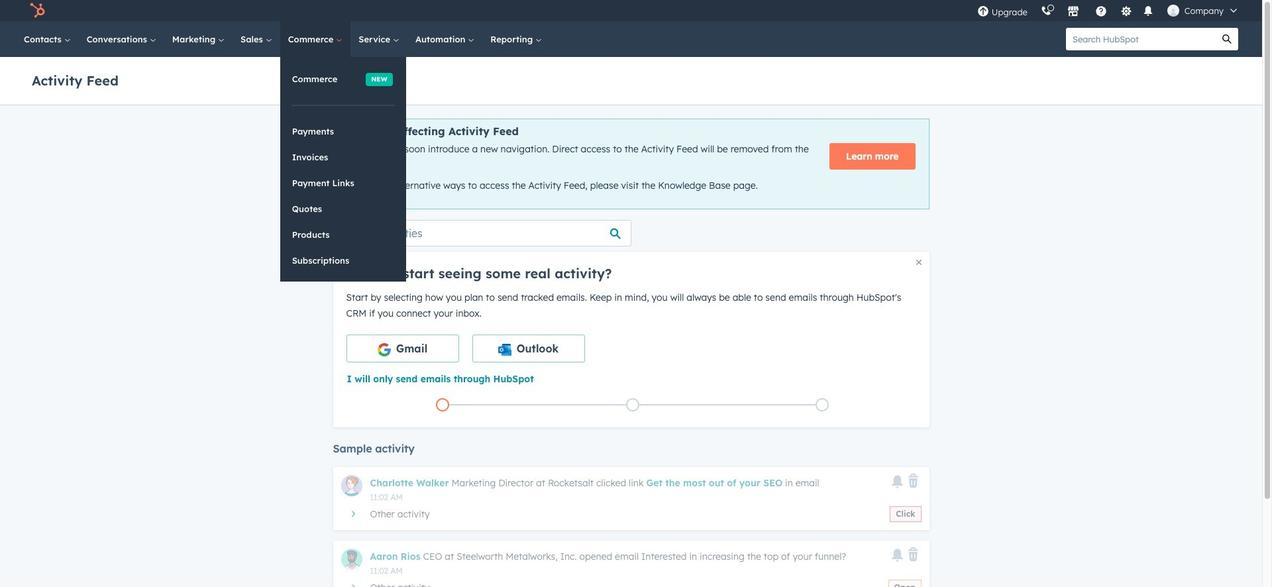 Task type: locate. For each thing, give the bounding box(es) containing it.
onboarding.steps.sendtrackedemailingmail.title image
[[629, 402, 636, 409]]

None checkbox
[[472, 335, 585, 362]]

None checkbox
[[346, 335, 459, 362]]

list
[[348, 396, 918, 414]]

onboarding.steps.finalstep.title image
[[819, 402, 826, 409]]

menu
[[971, 0, 1247, 21]]

close image
[[916, 260, 922, 265]]

marketplaces image
[[1068, 6, 1079, 18]]

jacob simon image
[[1168, 5, 1180, 17]]



Task type: describe. For each thing, give the bounding box(es) containing it.
Search HubSpot search field
[[1066, 28, 1216, 50]]

Search activities search field
[[333, 220, 631, 246]]

commerce menu
[[280, 57, 406, 281]]



